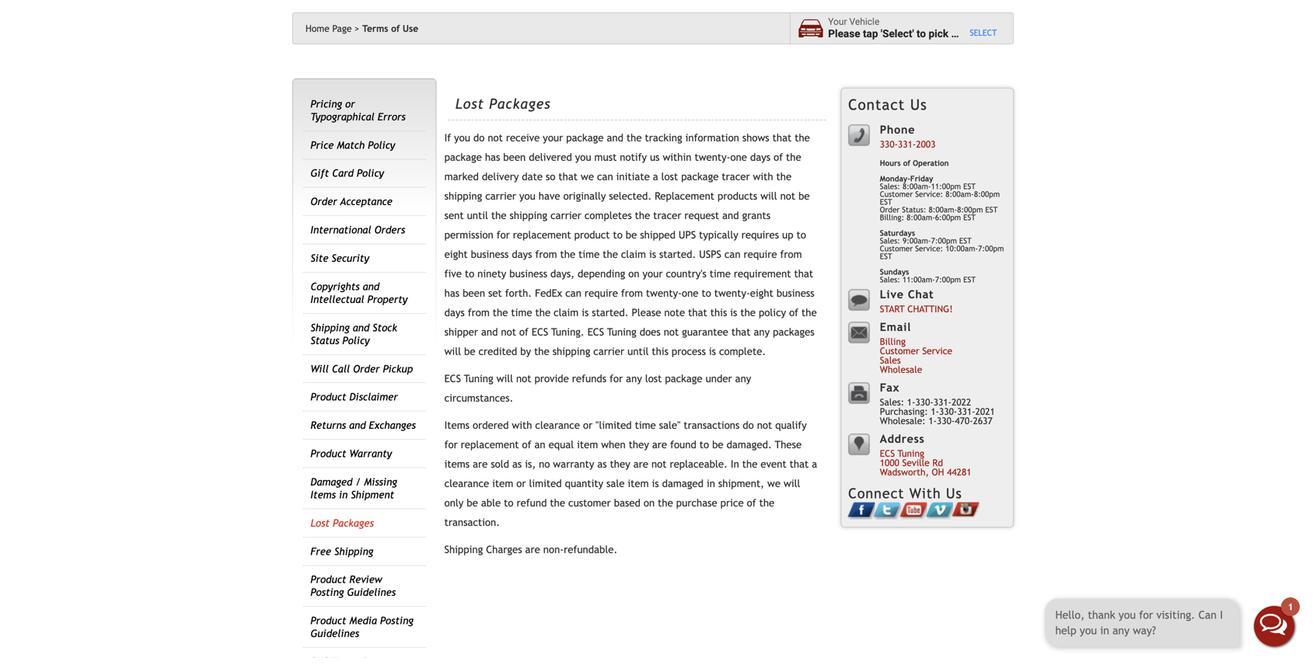 Task type: locate. For each thing, give the bounding box(es) containing it.
your up delivered
[[543, 132, 563, 144]]

to inside your vehicle please tap 'select' to pick a vehicle
[[917, 28, 927, 40]]

package inside ecs tuning will not provide refunds for any lost package under any circumstances.
[[665, 373, 703, 385]]

please inside if you do not receive your package and the tracking information shows that the package has been delivered you must notify us within twenty-one days of the marked delivery date so that we can initiate a lost package tracer with the shipping carrier you have originally selected. replacement products will not be sent until the shipping carrier completes the tracer request and grants permission for replacement product to be shipped ups typically requires up to eight business days from the time the claim is started. usps can require from five to ninety business days, depending on your country's time requirement that has been set forth. fedex can require from twenty-one to twenty-eight business days from the time the claim is started. please note that this is the policy of the shipper and not of ecs tuning. ecs tuning does not guarantee that any packages will be credited by the shipping carrier until this process is complete.
[[632, 307, 662, 319]]

0 vertical spatial shipping
[[445, 190, 482, 202]]

product for product warranty
[[311, 448, 347, 460]]

your vehicle please tap 'select' to pick a vehicle
[[829, 16, 994, 40]]

date
[[522, 171, 543, 183]]

1 horizontal spatial as
[[598, 459, 607, 471]]

0 horizontal spatial item
[[493, 478, 514, 490]]

ecs down address
[[880, 448, 895, 459]]

or inside pricing or typographical errors
[[345, 98, 355, 110]]

shipping down have at the left top
[[510, 210, 548, 222]]

and up 'credited'
[[481, 326, 498, 338]]

0 vertical spatial has
[[485, 151, 500, 163]]

or
[[345, 98, 355, 110], [583, 420, 593, 432], [517, 478, 526, 490]]

packages
[[773, 326, 815, 338]]

1 horizontal spatial please
[[829, 28, 861, 40]]

0 horizontal spatial one
[[682, 288, 699, 300]]

lost inside if you do not receive your package and the tracking information shows that the package has been delivered you must notify us within twenty-one days of the marked delivery date so that we can initiate a lost package tracer with the shipping carrier you have originally selected. replacement products will not be sent until the shipping carrier completes the tracer request and grants permission for replacement product to be shipped ups typically requires up to eight business days from the time the claim is started. usps can require from five to ninety business days, depending on your country's time requirement that has been set forth. fedex can require from twenty-one to twenty-eight business days from the time the claim is started. please note that this is the policy of the shipper and not of ecs tuning. ecs tuning does not guarantee that any packages will be credited by the shipping carrier until this process is complete.
[[662, 171, 678, 183]]

a down the us
[[653, 171, 659, 183]]

pricing
[[311, 98, 342, 110]]

business
[[471, 249, 509, 261], [510, 268, 548, 280], [777, 288, 815, 300]]

is left damaged
[[652, 478, 659, 490]]

please up does
[[632, 307, 662, 319]]

clearance up equal
[[536, 420, 580, 432]]

0 vertical spatial we
[[581, 171, 594, 183]]

please inside your vehicle please tap 'select' to pick a vehicle
[[829, 28, 861, 40]]

home
[[306, 23, 330, 34]]

1 horizontal spatial eight
[[751, 288, 774, 300]]

a inside your vehicle please tap 'select' to pick a vehicle
[[952, 28, 957, 40]]

are down sale"
[[653, 439, 667, 451]]

any right under
[[736, 373, 752, 385]]

replacement inside items ordered with clearance or "limited time sale" transactions do not qualify for replacement of an equal item when they are found to be damaged. these items are sold as is, no warranty as they are not replaceable. in the event that a clearance item or limited quantity sale item is damaged in shipment, we will only be able to refund the customer based on the purchase price of the transaction.
[[461, 439, 519, 451]]

'select'
[[881, 28, 915, 40]]

8:00pm down 11:00pm
[[958, 205, 984, 214]]

charges
[[486, 544, 522, 556]]

0 vertical spatial or
[[345, 98, 355, 110]]

0 horizontal spatial been
[[463, 288, 485, 300]]

days down shows
[[751, 151, 771, 163]]

2 horizontal spatial tuning
[[898, 448, 925, 459]]

3 product from the top
[[311, 574, 347, 586]]

based
[[614, 498, 641, 510]]

1 horizontal spatial do
[[743, 420, 754, 432]]

gift
[[311, 167, 329, 179]]

0 horizontal spatial do
[[474, 132, 485, 144]]

media
[[350, 615, 377, 627]]

0 vertical spatial customer
[[880, 190, 913, 199]]

posting for product review posting guidelines
[[311, 587, 344, 599]]

2 sales: from the top
[[880, 236, 901, 245]]

until down does
[[628, 346, 649, 358]]

pricing or typographical errors
[[311, 98, 406, 123]]

0 horizontal spatial us
[[911, 96, 928, 113]]

claim
[[621, 249, 646, 261], [554, 307, 579, 319]]

returns and exchanges
[[311, 420, 416, 432]]

can right usps at right
[[725, 249, 741, 261]]

lost
[[662, 171, 678, 183], [645, 373, 662, 385]]

1 vertical spatial for
[[610, 373, 623, 385]]

you down date at the top left
[[520, 190, 536, 202]]

that inside items ordered with clearance or "limited time sale" transactions do not qualify for replacement of an equal item when they are found to be damaged. these items are sold as is, no warranty as they are not replaceable. in the event that a clearance item or limited quantity sale item is damaged in shipment, we will only be able to refund the customer based on the purchase price of the transaction.
[[790, 459, 809, 471]]

0 horizontal spatial or
[[345, 98, 355, 110]]

we up originally
[[581, 171, 594, 183]]

0 vertical spatial service:
[[916, 190, 944, 199]]

order right call
[[353, 363, 380, 375]]

10:00am-
[[946, 244, 979, 253]]

3 sales: from the top
[[880, 275, 901, 284]]

330- down 2022
[[937, 416, 955, 427]]

do
[[474, 132, 485, 144], [743, 420, 754, 432]]

us down 44281
[[947, 486, 963, 502]]

product inside product review posting guidelines
[[311, 574, 347, 586]]

will inside items ordered with clearance or "limited time sale" transactions do not qualify for replacement of an equal item when they are found to be damaged. these items are sold as is, no warranty as they are not replaceable. in the event that a clearance item or limited quantity sale item is damaged in shipment, we will only be able to refund the customer based on the purchase price of the transaction.
[[784, 478, 801, 490]]

4 product from the top
[[311, 615, 347, 627]]

8:00pm
[[975, 190, 1000, 199], [958, 205, 984, 214]]

guidelines down media
[[311, 628, 359, 640]]

1 vertical spatial items
[[311, 489, 336, 501]]

1 horizontal spatial items
[[445, 420, 470, 432]]

we down event
[[768, 478, 781, 490]]

0 horizontal spatial posting
[[311, 587, 344, 599]]

sales: down fax
[[880, 397, 905, 408]]

2 horizontal spatial any
[[754, 326, 770, 338]]

not down "by"
[[516, 373, 532, 385]]

product inside "product media posting guidelines"
[[311, 615, 347, 627]]

note
[[665, 307, 685, 319]]

policy down errors
[[368, 139, 395, 151]]

guidelines down 'review'
[[347, 587, 396, 599]]

1- left 2022
[[931, 406, 940, 417]]

oh
[[932, 467, 945, 478]]

order acceptance
[[311, 196, 393, 208]]

0 horizontal spatial lost
[[311, 518, 330, 530]]

policy for gift card policy
[[357, 167, 384, 179]]

posting inside product review posting guidelines
[[311, 587, 344, 599]]

a right event
[[812, 459, 818, 471]]

in down 'replaceable.'
[[707, 478, 716, 490]]

and inside shipping and stock status policy
[[353, 322, 370, 334]]

2 vertical spatial shipping
[[553, 346, 591, 358]]

has down five
[[445, 288, 460, 300]]

product down returns
[[311, 448, 347, 460]]

start chatting! link
[[880, 304, 953, 315]]

1 horizontal spatial tracer
[[722, 171, 750, 183]]

3 customer from the top
[[880, 346, 920, 357]]

a inside items ordered with clearance or "limited time sale" transactions do not qualify for replacement of an equal item when they are found to be damaged. these items are sold as is, no warranty as they are not replaceable. in the event that a clearance item or limited quantity sale item is damaged in shipment, we will only be able to refund the customer based on the purchase price of the transaction.
[[812, 459, 818, 471]]

customer inside email billing customer service sales wholesale
[[880, 346, 920, 357]]

initiate
[[617, 171, 650, 183]]

can down days,
[[566, 288, 582, 300]]

9:00am-
[[903, 236, 932, 245]]

until
[[467, 210, 488, 222], [628, 346, 649, 358]]

1 vertical spatial claim
[[554, 307, 579, 319]]

1 vertical spatial require
[[585, 288, 618, 300]]

site security link
[[311, 252, 369, 264]]

shipping inside shipping and stock status policy
[[311, 322, 350, 334]]

will down 'credited'
[[497, 373, 513, 385]]

shipment
[[351, 489, 394, 501]]

carrier down have at the left top
[[551, 210, 582, 222]]

tuning inside if you do not receive your package and the tracking information shows that the package has been delivered you must notify us within twenty-one days of the marked delivery date so that we can initiate a lost package tracer with the shipping carrier you have originally selected. replacement products will not be sent until the shipping carrier completes the tracer request and grants permission for replacement product to be shipped ups typically requires up to eight business days from the time the claim is started. usps can require from five to ninety business days, depending on your country's time requirement that has been set forth. fedex can require from twenty-one to twenty-eight business days from the time the claim is started. please note that this is the policy of the shipper and not of ecs tuning. ecs tuning does not guarantee that any packages will be credited by the shipping carrier until this process is complete.
[[607, 326, 637, 338]]

on
[[629, 268, 640, 280], [644, 498, 655, 510]]

do inside if you do not receive your package and the tracking information shows that the package has been delivered you must notify us within twenty-one days of the marked delivery date so that we can initiate a lost package tracer with the shipping carrier you have originally selected. replacement products will not be sent until the shipping carrier completes the tracer request and grants permission for replacement product to be shipped ups typically requires up to eight business days from the time the claim is started. usps can require from five to ninety business days, depending on your country's time requirement that has been set forth. fedex can require from twenty-one to twenty-eight business days from the time the claim is started. please note that this is the policy of the shipper and not of ecs tuning. ecs tuning does not guarantee that any packages will be credited by the shipping carrier until this process is complete.
[[474, 132, 485, 144]]

1 horizontal spatial shipping
[[510, 210, 548, 222]]

site security
[[311, 252, 369, 264]]

package up replacement at the right top of the page
[[682, 171, 719, 183]]

will inside ecs tuning will not provide refunds for any lost package under any circumstances.
[[497, 373, 513, 385]]

time inside items ordered with clearance or "limited time sale" transactions do not qualify for replacement of an equal item when they are found to be damaged. these items are sold as is, no warranty as they are not replaceable. in the event that a clearance item or limited quantity sale item is damaged in shipment, we will only be able to refund the customer based on the purchase price of the transaction.
[[635, 420, 656, 432]]

the
[[627, 132, 642, 144], [795, 132, 810, 144], [786, 151, 802, 163], [777, 171, 792, 183], [492, 210, 507, 222], [635, 210, 651, 222], [560, 249, 576, 261], [603, 249, 618, 261], [493, 307, 508, 319], [536, 307, 551, 319], [741, 307, 756, 319], [802, 307, 817, 319], [534, 346, 550, 358], [743, 459, 758, 471], [550, 498, 566, 510], [658, 498, 673, 510], [760, 498, 775, 510]]

select link
[[970, 28, 998, 38]]

1 horizontal spatial us
[[947, 486, 963, 502]]

4 sales: from the top
[[880, 397, 905, 408]]

to down the completes
[[613, 229, 623, 241]]

not left receive
[[488, 132, 503, 144]]

1 vertical spatial until
[[628, 346, 649, 358]]

packages up receive
[[489, 96, 551, 112]]

typographical
[[311, 111, 375, 123]]

shipping down transaction.
[[445, 544, 483, 556]]

1 horizontal spatial clearance
[[536, 420, 580, 432]]

44281
[[948, 467, 972, 478]]

that down these
[[790, 459, 809, 471]]

item up based
[[628, 478, 649, 490]]

sales: inside fax sales: 1-330-331-2022 purchasing: 1-330-331-2021 wholesale: 1-330-470-2637
[[880, 397, 905, 408]]

8:00am- up the '9:00am-'
[[907, 213, 936, 222]]

0 vertical spatial replacement
[[513, 229, 571, 241]]

ecs inside ecs tuning will not provide refunds for any lost package under any circumstances.
[[445, 373, 461, 385]]

page
[[332, 23, 352, 34]]

guidelines
[[347, 587, 396, 599], [311, 628, 359, 640]]

transaction.
[[445, 517, 500, 529]]

order inside hours of operation monday-friday sales: 8:00am-11:00pm est customer service: 8:00am-8:00pm est order status: 8:00am-8:00pm est billing: 8:00am-6:00pm est saturdays sales: 9:00am-7:00pm est customer service: 10:00am-7:00pm est sundays sales: 11:00am-7:00pm est
[[880, 205, 900, 214]]

business up ninety
[[471, 249, 509, 261]]

damaged / missing items in shipment
[[311, 476, 397, 501]]

not up damaged
[[652, 459, 667, 471]]

or left '"limited'
[[583, 420, 593, 432]]

that right shows
[[773, 132, 792, 144]]

2 horizontal spatial days
[[751, 151, 771, 163]]

time left sale"
[[635, 420, 656, 432]]

sales: up live
[[880, 275, 901, 284]]

these
[[775, 439, 802, 451]]

information
[[686, 132, 740, 144]]

missing
[[364, 476, 397, 488]]

1 vertical spatial has
[[445, 288, 460, 300]]

from
[[536, 249, 557, 261], [781, 249, 802, 261], [621, 288, 643, 300], [468, 307, 490, 319]]

customer
[[569, 498, 611, 510]]

2 horizontal spatial business
[[777, 288, 815, 300]]

process
[[672, 346, 706, 358]]

a right pick
[[952, 28, 957, 40]]

7:00pm down 10:00am-
[[936, 275, 962, 284]]

331-
[[898, 139, 917, 150], [934, 397, 952, 408], [958, 406, 976, 417]]

does
[[640, 326, 661, 338]]

price match policy
[[311, 139, 395, 151]]

1 vertical spatial 8:00pm
[[958, 205, 984, 214]]

five
[[445, 268, 462, 280]]

1 horizontal spatial has
[[485, 151, 500, 163]]

service: left 10:00am-
[[916, 244, 944, 253]]

1000
[[880, 458, 900, 469]]

330-
[[880, 139, 898, 150], [916, 397, 934, 408], [940, 406, 958, 417], [937, 416, 955, 427]]

are left non-
[[525, 544, 540, 556]]

0 horizontal spatial items
[[311, 489, 336, 501]]

sale"
[[659, 420, 681, 432]]

address
[[880, 433, 925, 446]]

1 vertical spatial this
[[652, 346, 669, 358]]

and left "stock"
[[353, 322, 370, 334]]

1 vertical spatial posting
[[380, 615, 414, 627]]

has up delivery
[[485, 151, 500, 163]]

"limited
[[596, 420, 632, 432]]

please
[[829, 28, 861, 40], [632, 307, 662, 319]]

2 product from the top
[[311, 448, 347, 460]]

1 vertical spatial policy
[[357, 167, 384, 179]]

est
[[964, 182, 976, 191], [880, 198, 893, 206], [986, 205, 998, 214], [964, 213, 976, 222], [960, 236, 972, 245], [880, 252, 893, 261], [964, 275, 976, 284]]

we inside if you do not receive your package and the tracking information shows that the package has been delivered you must notify us within twenty-one days of the marked delivery date so that we can initiate a lost package tracer with the shipping carrier you have originally selected. replacement products will not be sent until the shipping carrier completes the tracer request and grants permission for replacement product to be shipped ups typically requires up to eight business days from the time the claim is started. usps can require from five to ninety business days, depending on your country's time requirement that has been set forth. fedex can require from twenty-one to twenty-eight business days from the time the claim is started. please note that this is the policy of the shipper and not of ecs tuning. ecs tuning does not guarantee that any packages will be credited by the shipping carrier until this process is complete.
[[581, 171, 594, 183]]

2 vertical spatial policy
[[343, 335, 370, 347]]

guidelines inside "product media posting guidelines"
[[311, 628, 359, 640]]

1 vertical spatial we
[[768, 478, 781, 490]]

are left sold
[[473, 459, 488, 471]]

permission
[[445, 229, 494, 241]]

policy for price match policy
[[368, 139, 395, 151]]

lost up marked
[[456, 96, 484, 112]]

470-
[[955, 416, 974, 427]]

0 horizontal spatial has
[[445, 288, 460, 300]]

1 vertical spatial tuning
[[464, 373, 494, 385]]

0 vertical spatial items
[[445, 420, 470, 432]]

posting inside "product media posting guidelines"
[[380, 615, 414, 627]]

product for product disclaimer
[[311, 391, 347, 403]]

8:00pm right 11:00pm
[[975, 190, 1000, 199]]

0 vertical spatial been
[[504, 151, 526, 163]]

1 horizontal spatial one
[[731, 151, 748, 163]]

on inside items ordered with clearance or "limited time sale" transactions do not qualify for replacement of an equal item when they are found to be damaged. these items are sold as is, no warranty as they are not replaceable. in the event that a clearance item or limited quantity sale item is damaged in shipment, we will only be able to refund the customer based on the purchase price of the transaction.
[[644, 498, 655, 510]]

0 vertical spatial claim
[[621, 249, 646, 261]]

0 horizontal spatial you
[[454, 132, 471, 144]]

status
[[311, 335, 339, 347]]

1 horizontal spatial in
[[707, 478, 716, 490]]

sale
[[607, 478, 625, 490]]

for up items
[[445, 439, 458, 451]]

orders
[[375, 224, 405, 236]]

packages up free shipping link on the bottom left of page
[[333, 518, 374, 530]]

1 horizontal spatial lost packages
[[456, 96, 551, 112]]

not up up
[[781, 190, 796, 202]]

1 horizontal spatial for
[[497, 229, 510, 241]]

2 vertical spatial a
[[812, 459, 818, 471]]

2 vertical spatial you
[[520, 190, 536, 202]]

to up 'replaceable.'
[[700, 439, 710, 451]]

carrier down delivery
[[486, 190, 517, 202]]

1 customer from the top
[[880, 190, 913, 199]]

1 vertical spatial one
[[682, 288, 699, 300]]

and down products
[[723, 210, 739, 222]]

0 vertical spatial this
[[711, 307, 728, 319]]

0 horizontal spatial packages
[[333, 518, 374, 530]]

0 horizontal spatial a
[[653, 171, 659, 183]]

product for product media posting guidelines
[[311, 615, 347, 627]]

to right up
[[797, 229, 807, 241]]

items
[[445, 420, 470, 432], [311, 489, 336, 501]]

and up property
[[363, 281, 380, 293]]

in inside items ordered with clearance or "limited time sale" transactions do not qualify for replacement of an equal item when they are found to be damaged. these items are sold as is, no warranty as they are not replaceable. in the event that a clearance item or limited quantity sale item is damaged in shipment, we will only be able to refund the customer based on the purchase price of the transaction.
[[707, 478, 716, 490]]

tuning
[[607, 326, 637, 338], [464, 373, 494, 385], [898, 448, 925, 459]]

and up must
[[607, 132, 624, 144]]

1 horizontal spatial days
[[512, 249, 532, 261]]

1 horizontal spatial started.
[[660, 249, 696, 261]]

to down country's
[[702, 288, 712, 300]]

wholesale:
[[880, 416, 926, 427]]

grants
[[743, 210, 771, 222]]

items down damaged
[[311, 489, 336, 501]]

we inside items ordered with clearance or "limited time sale" transactions do not qualify for replacement of an equal item when they are found to be damaged. these items are sold as is, no warranty as they are not replaceable. in the event that a clearance item or limited quantity sale item is damaged in shipment, we will only be able to refund the customer based on the purchase price of the transaction.
[[768, 478, 781, 490]]

please down your
[[829, 28, 861, 40]]

or up typographical
[[345, 98, 355, 110]]

1 horizontal spatial any
[[736, 373, 752, 385]]

0 horizontal spatial can
[[566, 288, 582, 300]]

2 as from the left
[[598, 459, 607, 471]]

2 vertical spatial tuning
[[898, 448, 925, 459]]

guidelines inside product review posting guidelines
[[347, 587, 396, 599]]

tracer up the shipped
[[654, 210, 682, 222]]

2 horizontal spatial shipping
[[553, 346, 591, 358]]

seville
[[903, 458, 930, 469]]

started. up country's
[[660, 249, 696, 261]]

you left must
[[575, 151, 592, 163]]

with up products
[[753, 171, 774, 183]]

this up 'guarantee'
[[711, 307, 728, 319]]

0 vertical spatial on
[[629, 268, 640, 280]]

331- inside phone 330-331-2003
[[898, 139, 917, 150]]

1 horizontal spatial we
[[768, 478, 781, 490]]

complete.
[[720, 346, 766, 358]]

one down country's
[[682, 288, 699, 300]]

started. down "depending"
[[592, 307, 629, 319]]

your
[[543, 132, 563, 144], [643, 268, 663, 280]]

0 horizontal spatial on
[[629, 268, 640, 280]]

tuning.
[[552, 326, 585, 338]]

for inside ecs tuning will not provide refunds for any lost package under any circumstances.
[[610, 373, 623, 385]]

this down does
[[652, 346, 669, 358]]

to right five
[[465, 268, 475, 280]]

guarantee
[[682, 326, 729, 338]]

item
[[577, 439, 598, 451], [493, 478, 514, 490], [628, 478, 649, 490]]

will call order pickup
[[311, 363, 413, 375]]

1 horizontal spatial or
[[517, 478, 526, 490]]

be down "transactions"
[[713, 439, 724, 451]]

product disclaimer link
[[311, 391, 398, 403]]

been
[[504, 151, 526, 163], [463, 288, 485, 300]]

with inside if you do not receive your package and the tracking information shows that the package has been delivered you must notify us within twenty-one days of the marked delivery date so that we can initiate a lost package tracer with the shipping carrier you have originally selected. replacement products will not be sent until the shipping carrier completes the tracer request and grants permission for replacement product to be shipped ups typically requires up to eight business days from the time the claim is started. usps can require from five to ninety business days, depending on your country's time requirement that has been set forth. fedex can require from twenty-one to twenty-eight business days from the time the claim is started. please note that this is the policy of the shipper and not of ecs tuning. ecs tuning does not guarantee that any packages will be credited by the shipping carrier until this process is complete.
[[753, 171, 774, 183]]

1 vertical spatial on
[[644, 498, 655, 510]]

1 product from the top
[[311, 391, 347, 403]]

and inside copyrights and intellectual property
[[363, 281, 380, 293]]

1 horizontal spatial you
[[520, 190, 536, 202]]

0 horizontal spatial with
[[512, 420, 532, 432]]

to
[[917, 28, 927, 40], [613, 229, 623, 241], [797, 229, 807, 241], [465, 268, 475, 280], [702, 288, 712, 300], [700, 439, 710, 451], [504, 498, 514, 510]]

as
[[513, 459, 522, 471], [598, 459, 607, 471]]

with inside items ordered with clearance or "limited time sale" transactions do not qualify for replacement of an equal item when they are found to be damaged. these items are sold as is, no warranty as they are not replaceable. in the event that a clearance item or limited quantity sale item is damaged in shipment, we will only be able to refund the customer based on the purchase price of the transaction.
[[512, 420, 532, 432]]

1 as from the left
[[513, 459, 522, 471]]

1 service: from the top
[[916, 190, 944, 199]]

with
[[753, 171, 774, 183], [512, 420, 532, 432]]

quantity
[[565, 478, 604, 490]]

posting for product media posting guidelines
[[380, 615, 414, 627]]

they right when
[[629, 439, 649, 451]]

1 vertical spatial customer
[[880, 244, 913, 253]]

email billing customer service sales wholesale
[[880, 321, 953, 375]]

tracking
[[645, 132, 683, 144]]

0 horizontal spatial tuning
[[464, 373, 494, 385]]

contact
[[849, 96, 906, 113]]

in inside 'damaged / missing items in shipment'
[[339, 489, 348, 501]]

ecs up circumstances.
[[445, 373, 461, 385]]



Task type: describe. For each thing, give the bounding box(es) containing it.
sundays
[[880, 268, 910, 276]]

shipper
[[445, 326, 478, 338]]

0 vertical spatial lost packages
[[456, 96, 551, 112]]

warranty
[[553, 459, 595, 471]]

damaged.
[[727, 439, 772, 451]]

ecs inside the address ecs tuning 1000 seville rd wadsworth, oh 44281
[[880, 448, 895, 459]]

0 vertical spatial days
[[751, 151, 771, 163]]

if
[[445, 132, 451, 144]]

1 vertical spatial business
[[510, 268, 548, 280]]

is down 'guarantee'
[[709, 346, 716, 358]]

0 vertical spatial 8:00pm
[[975, 190, 1000, 199]]

1 horizontal spatial carrier
[[551, 210, 582, 222]]

pickup
[[383, 363, 413, 375]]

from down up
[[781, 249, 802, 261]]

sales
[[880, 355, 901, 366]]

live chat start chatting!
[[880, 288, 953, 315]]

2 customer from the top
[[880, 244, 913, 253]]

1 horizontal spatial require
[[744, 249, 778, 261]]

product for product review posting guidelines
[[311, 574, 347, 586]]

to right able
[[504, 498, 514, 510]]

1- right wholesale:
[[929, 416, 937, 427]]

guidelines for review
[[347, 587, 396, 599]]

2 vertical spatial carrier
[[594, 346, 625, 358]]

1 sales: from the top
[[880, 182, 901, 191]]

and down product disclaimer link
[[349, 420, 366, 432]]

international orders link
[[311, 224, 405, 236]]

purchase
[[677, 498, 718, 510]]

refunds
[[572, 373, 607, 385]]

2 horizontal spatial item
[[628, 478, 649, 490]]

for inside items ordered with clearance or "limited time sale" transactions do not qualify for replacement of an equal item when they are found to be damaged. these items are sold as is, no warranty as they are not replaceable. in the event that a clearance item or limited quantity sale item is damaged in shipment, we will only be able to refund the customer based on the purchase price of the transaction.
[[445, 439, 458, 451]]

shipping for shipping charges are non-refundable.
[[445, 544, 483, 556]]

international orders
[[311, 224, 405, 236]]

card
[[332, 167, 354, 179]]

1 horizontal spatial your
[[643, 268, 663, 280]]

0 vertical spatial one
[[731, 151, 748, 163]]

0 vertical spatial packages
[[489, 96, 551, 112]]

shipment,
[[719, 478, 765, 490]]

product
[[575, 229, 610, 241]]

forth.
[[505, 288, 532, 300]]

shipping and stock status policy link
[[311, 322, 397, 347]]

be down shipper at the left of the page
[[464, 346, 476, 358]]

limited
[[529, 478, 562, 490]]

terms
[[362, 23, 389, 34]]

site
[[311, 252, 329, 264]]

is left policy
[[731, 307, 738, 319]]

1 vertical spatial they
[[610, 459, 631, 471]]

of inside hours of operation monday-friday sales: 8:00am-11:00pm est customer service: 8:00am-8:00pm est order status: 8:00am-8:00pm est billing: 8:00am-6:00pm est saturdays sales: 9:00am-7:00pm est customer service: 10:00am-7:00pm est sundays sales: 11:00am-7:00pm est
[[904, 159, 911, 168]]

your
[[829, 16, 848, 27]]

up
[[783, 229, 794, 241]]

returns and exchanges link
[[311, 420, 416, 432]]

1 horizontal spatial lost
[[456, 96, 484, 112]]

is down the shipped
[[649, 249, 657, 261]]

by
[[521, 346, 531, 358]]

not inside ecs tuning will not provide refunds for any lost package under any circumstances.
[[516, 373, 532, 385]]

chatting!
[[908, 304, 953, 315]]

0 horizontal spatial your
[[543, 132, 563, 144]]

hours of operation monday-friday sales: 8:00am-11:00pm est customer service: 8:00am-8:00pm est order status: 8:00am-8:00pm est billing: 8:00am-6:00pm est saturdays sales: 9:00am-7:00pm est customer service: 10:00am-7:00pm est sundays sales: 11:00am-7:00pm est
[[880, 159, 1005, 284]]

items
[[445, 459, 470, 471]]

1 horizontal spatial order
[[353, 363, 380, 375]]

within
[[663, 151, 692, 163]]

0 horizontal spatial eight
[[445, 249, 468, 261]]

only
[[445, 498, 464, 510]]

vehicle
[[850, 16, 880, 27]]

0 vertical spatial started.
[[660, 249, 696, 261]]

0 vertical spatial tracer
[[722, 171, 750, 183]]

2 horizontal spatial or
[[583, 420, 593, 432]]

fax sales: 1-330-331-2022 purchasing: 1-330-331-2021 wholesale: 1-330-470-2637
[[880, 381, 996, 427]]

be left the shipped
[[626, 229, 637, 241]]

tuning inside the address ecs tuning 1000 seville rd wadsworth, oh 44281
[[898, 448, 925, 459]]

0 horizontal spatial carrier
[[486, 190, 517, 202]]

will up grants
[[761, 190, 778, 202]]

set
[[489, 288, 502, 300]]

package up must
[[566, 132, 604, 144]]

receive
[[506, 132, 540, 144]]

shipped
[[640, 229, 676, 241]]

330- up wholesale:
[[916, 397, 934, 408]]

1 horizontal spatial 331-
[[934, 397, 952, 408]]

on inside if you do not receive your package and the tracking information shows that the package has been delivered you must notify us within twenty-one days of the marked delivery date so that we can initiate a lost package tracer with the shipping carrier you have originally selected. replacement products will not be sent until the shipping carrier completes the tracer request and grants permission for replacement product to be shipped ups typically requires up to eight business days from the time the claim is started. usps can require from five to ninety business days, depending on your country's time requirement that has been set forth. fedex can require from twenty-one to twenty-eight business days from the time the claim is started. please note that this is the policy of the shipper and not of ecs tuning. ecs tuning does not guarantee that any packages will be credited by the shipping carrier until this process is complete.
[[629, 268, 640, 280]]

saturdays
[[880, 229, 916, 238]]

hours
[[880, 159, 901, 168]]

product disclaimer
[[311, 391, 398, 403]]

1 vertical spatial clearance
[[445, 478, 489, 490]]

2 horizontal spatial can
[[725, 249, 741, 261]]

errors
[[378, 111, 406, 123]]

that right so
[[559, 171, 578, 183]]

from up days,
[[536, 249, 557, 261]]

copyrights
[[311, 281, 360, 293]]

8:00am- up status:
[[903, 182, 932, 191]]

any inside if you do not receive your package and the tracking information shows that the package has been delivered you must notify us within twenty-one days of the marked delivery date so that we can initiate a lost package tracer with the shipping carrier you have originally selected. replacement products will not be sent until the shipping carrier completes the tracer request and grants permission for replacement product to be shipped ups typically requires up to eight business days from the time the claim is started. usps can require from five to ninety business days, depending on your country's time requirement that has been set forth. fedex can require from twenty-one to twenty-eight business days from the time the claim is started. please note that this is the policy of the shipper and not of ecs tuning. ecs tuning does not guarantee that any packages will be credited by the shipping carrier until this process is complete.
[[754, 326, 770, 338]]

1 vertical spatial days
[[512, 249, 532, 261]]

with
[[910, 486, 942, 502]]

2 service: from the top
[[916, 244, 944, 253]]

a inside if you do not receive your package and the tracking information shows that the package has been delivered you must notify us within twenty-one days of the marked delivery date so that we can initiate a lost package tracer with the shipping carrier you have originally selected. replacement products will not be sent until the shipping carrier completes the tracer request and grants permission for replacement product to be shipped ups typically requires up to eight business days from the time the claim is started. usps can require from five to ninety business days, depending on your country's time requirement that has been set forth. fedex can require from twenty-one to twenty-eight business days from the time the claim is started. please note that this is the policy of the shipper and not of ecs tuning. ecs tuning does not guarantee that any packages will be credited by the shipping carrier until this process is complete.
[[653, 171, 659, 183]]

0 horizontal spatial days
[[445, 307, 465, 319]]

twenty- down "requirement"
[[715, 288, 751, 300]]

products
[[718, 190, 758, 202]]

phone
[[880, 123, 916, 136]]

that up 'guarantee'
[[689, 307, 708, 319]]

depending
[[578, 268, 626, 280]]

have
[[539, 190, 561, 202]]

0 horizontal spatial tracer
[[654, 210, 682, 222]]

0 horizontal spatial this
[[652, 346, 669, 358]]

marked
[[445, 171, 479, 183]]

do inside items ordered with clearance or "limited time sale" transactions do not qualify for replacement of an equal item when they are found to be damaged. these items are sold as is, no warranty as they are not replaceable. in the event that a clearance item or limited quantity sale item is damaged in shipment, we will only be able to refund the customer based on the purchase price of the transaction.
[[743, 420, 754, 432]]

live
[[880, 288, 904, 301]]

from down "depending"
[[621, 288, 643, 300]]

returns
[[311, 420, 346, 432]]

be right products
[[799, 190, 810, 202]]

rd
[[933, 458, 944, 469]]

2 horizontal spatial 331-
[[958, 406, 976, 417]]

from down the set on the top of the page
[[468, 307, 490, 319]]

us
[[650, 151, 660, 163]]

terms of use
[[362, 23, 419, 34]]

that right "requirement"
[[795, 268, 814, 280]]

policy inside shipping and stock status policy
[[343, 335, 370, 347]]

twenty- down information
[[695, 151, 731, 163]]

that up complete.
[[732, 326, 751, 338]]

under
[[706, 373, 733, 385]]

is inside items ordered with clearance or "limited time sale" transactions do not qualify for replacement of an equal item when they are found to be damaged. these items are sold as is, no warranty as they are not replaceable. in the event that a clearance item or limited quantity sale item is damaged in shipment, we will only be able to refund the customer based on the purchase price of the transaction.
[[652, 478, 659, 490]]

0 horizontal spatial require
[[585, 288, 618, 300]]

no
[[539, 459, 550, 471]]

shipping down lost packages link
[[334, 546, 374, 558]]

transactions
[[684, 420, 740, 432]]

items inside 'damaged / missing items in shipment'
[[311, 489, 336, 501]]

pick
[[929, 28, 949, 40]]

1 horizontal spatial item
[[577, 439, 598, 451]]

330- left 2637
[[940, 406, 958, 417]]

for inside if you do not receive your package and the tracking information shows that the package has been delivered you must notify us within twenty-one days of the marked delivery date so that we can initiate a lost package tracer with the shipping carrier you have originally selected. replacement products will not be sent until the shipping carrier completes the tracer request and grants permission for replacement product to be shipped ups typically requires up to eight business days from the time the claim is started. usps can require from five to ninety business days, depending on your country's time requirement that has been set forth. fedex can require from twenty-one to twenty-eight business days from the time the claim is started. please note that this is the policy of the shipper and not of ecs tuning. ecs tuning does not guarantee that any packages will be credited by the shipping carrier until this process is complete.
[[497, 229, 510, 241]]

ordered
[[473, 420, 509, 432]]

0 horizontal spatial started.
[[592, 307, 629, 319]]

damaged
[[662, 478, 704, 490]]

0 vertical spatial they
[[629, 439, 649, 451]]

2637
[[974, 416, 993, 427]]

time down usps at right
[[710, 268, 731, 280]]

free
[[311, 546, 331, 558]]

security
[[332, 252, 369, 264]]

is up tuning. at the left of page
[[582, 307, 589, 319]]

shows
[[743, 132, 770, 144]]

international
[[311, 224, 372, 236]]

1 horizontal spatial been
[[504, 151, 526, 163]]

call
[[332, 363, 350, 375]]

tap
[[863, 28, 879, 40]]

status:
[[903, 205, 927, 214]]

replacement inside if you do not receive your package and the tracking information shows that the package has been delivered you must notify us within twenty-one days of the marked delivery date so that we can initiate a lost package tracer with the shipping carrier you have originally selected. replacement products will not be sent until the shipping carrier completes the tracer request and grants permission for replacement product to be shipped ups typically requires up to eight business days from the time the claim is started. usps can require from five to ninety business days, depending on your country's time requirement that has been set forth. fedex can require from twenty-one to twenty-eight business days from the time the claim is started. please note that this is the policy of the shipper and not of ecs tuning. ecs tuning does not guarantee that any packages will be credited by the shipping carrier until this process is complete.
[[513, 229, 571, 241]]

ecs right tuning. at the left of page
[[588, 326, 604, 338]]

lost inside ecs tuning will not provide refunds for any lost package under any circumstances.
[[645, 373, 662, 385]]

0 horizontal spatial claim
[[554, 307, 579, 319]]

warranty
[[350, 448, 392, 460]]

delivery
[[482, 171, 519, 183]]

not up the damaged.
[[757, 420, 773, 432]]

7:00pm down 6:00pm
[[932, 236, 957, 245]]

not down note
[[664, 326, 679, 338]]

1 vertical spatial us
[[947, 486, 963, 502]]

billing link
[[880, 336, 906, 347]]

product warranty
[[311, 448, 392, 460]]

package up marked
[[445, 151, 482, 163]]

tuning inside ecs tuning will not provide refunds for any lost package under any circumstances.
[[464, 373, 494, 385]]

330- inside phone 330-331-2003
[[880, 139, 898, 150]]

0 horizontal spatial business
[[471, 249, 509, 261]]

2 horizontal spatial you
[[575, 151, 592, 163]]

1 horizontal spatial claim
[[621, 249, 646, 261]]

email
[[880, 321, 912, 334]]

1 horizontal spatial this
[[711, 307, 728, 319]]

1 vertical spatial lost packages
[[311, 518, 374, 530]]

ninety
[[478, 268, 507, 280]]

8:00am- down 11:00pm
[[929, 205, 958, 214]]

guidelines for media
[[311, 628, 359, 640]]

replacement
[[655, 190, 715, 202]]

items inside items ordered with clearance or "limited time sale" transactions do not qualify for replacement of an equal item when they are found to be damaged. these items are sold as is, no warranty as they are not replaceable. in the event that a clearance item or limited quantity sale item is damaged in shipment, we will only be able to refund the customer based on the purchase price of the transaction.
[[445, 420, 470, 432]]

0 vertical spatial us
[[911, 96, 928, 113]]

product review posting guidelines link
[[311, 574, 396, 599]]

8:00am- up 6:00pm
[[946, 190, 975, 199]]

0 vertical spatial until
[[467, 210, 488, 222]]

7:00pm right the '9:00am-'
[[979, 244, 1005, 253]]

time down forth.
[[511, 307, 532, 319]]

requirement
[[734, 268, 792, 280]]

be right only
[[467, 498, 478, 510]]

time down product
[[579, 249, 600, 261]]

ecs left tuning. at the left of page
[[532, 326, 549, 338]]

0 horizontal spatial order
[[311, 196, 337, 208]]

6:00pm
[[936, 213, 962, 222]]

1 horizontal spatial can
[[597, 171, 614, 183]]

purchasing:
[[880, 406, 929, 417]]

0 horizontal spatial any
[[626, 373, 642, 385]]

sold
[[491, 459, 510, 471]]

twenty- up note
[[646, 288, 682, 300]]

shipping for shipping and stock status policy
[[311, 322, 350, 334]]

select
[[970, 28, 998, 38]]

not up 'credited'
[[501, 326, 516, 338]]

1- up wholesale:
[[908, 397, 916, 408]]

330-331-2003 link
[[880, 139, 936, 150]]

2 vertical spatial business
[[777, 288, 815, 300]]

1 vertical spatial shipping
[[510, 210, 548, 222]]

typically
[[699, 229, 739, 241]]

price
[[311, 139, 334, 151]]

are up based
[[634, 459, 649, 471]]

2 vertical spatial can
[[566, 288, 582, 300]]

credited
[[479, 346, 517, 358]]

will down shipper at the left of the page
[[445, 346, 461, 358]]

vehicle
[[960, 28, 994, 40]]



Task type: vqa. For each thing, say whether or not it's contained in the screenshot.
IMPROVED
no



